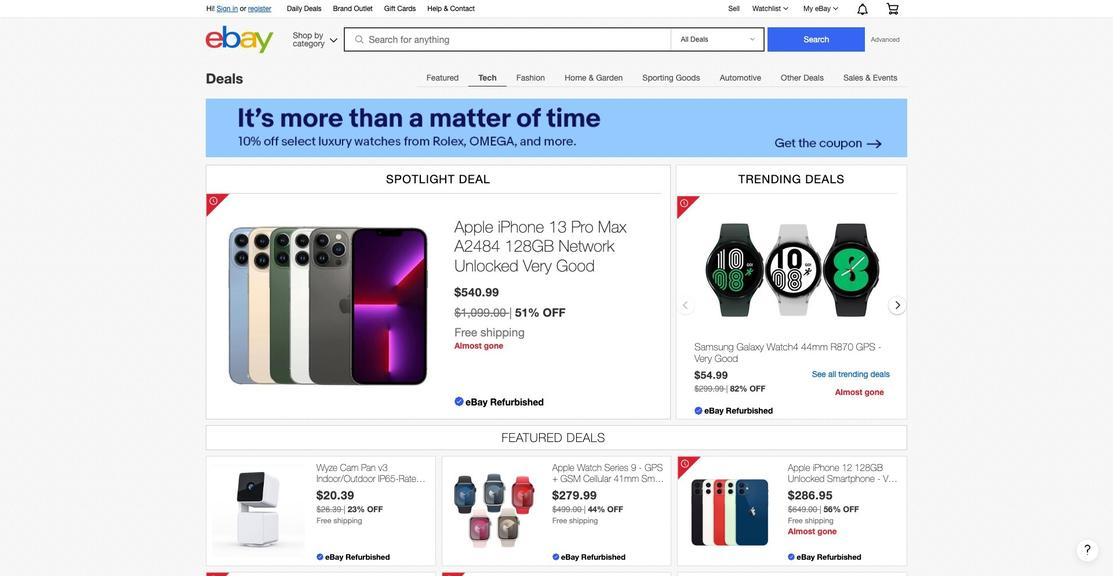 Task type: locate. For each thing, give the bounding box(es) containing it.
menu bar
[[417, 66, 908, 89]]

banner
[[200, 0, 908, 56]]

help, opens dialogs image
[[1083, 544, 1094, 556]]

main content
[[206, 56, 1100, 576]]

it's more than a matter of time 10% off select luxury watches from rolex, omega, and more. get the coupon image
[[206, 99, 908, 157]]

Search for anything text field
[[346, 28, 669, 50]]

my ebay image
[[834, 7, 839, 10]]

None submit
[[768, 27, 866, 52]]

your shopping cart image
[[886, 3, 900, 15]]

tab list
[[417, 66, 908, 89]]



Task type: describe. For each thing, give the bounding box(es) containing it.
account navigation
[[200, 0, 908, 18]]

watchlist image
[[784, 7, 789, 10]]



Task type: vqa. For each thing, say whether or not it's contained in the screenshot.
bottom Length
no



